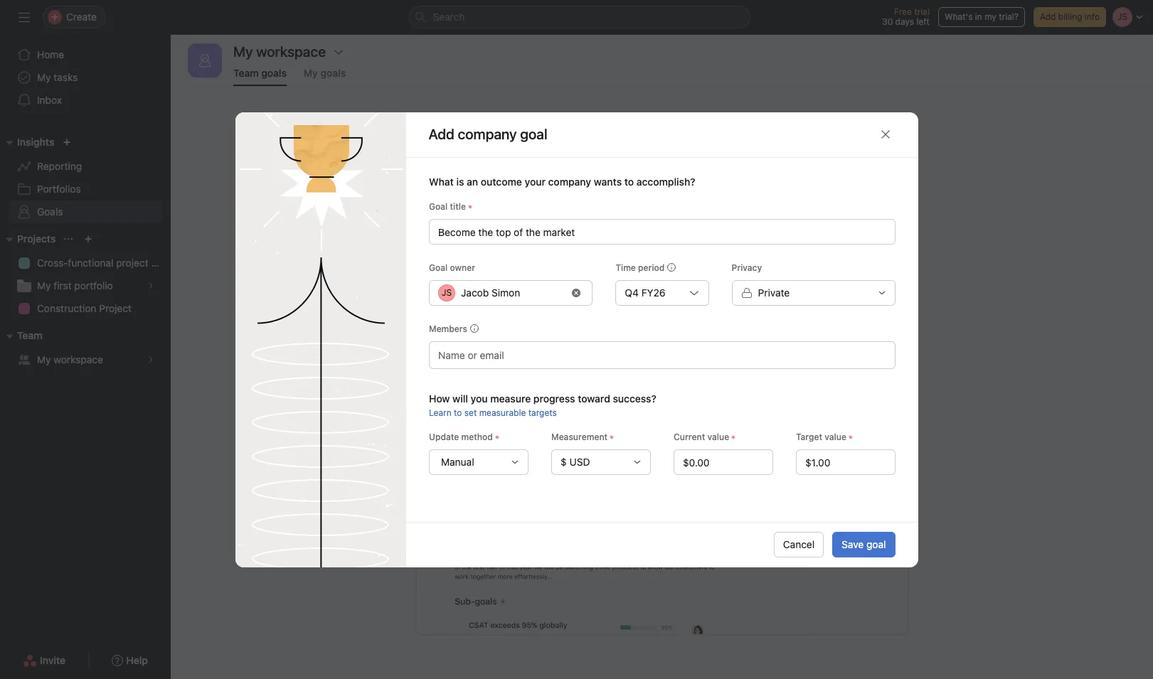 Task type: vqa. For each thing, say whether or not it's contained in the screenshot.
Time
yes



Task type: describe. For each thing, give the bounding box(es) containing it.
title
[[450, 201, 466, 212]]

teams
[[626, 191, 657, 204]]

invite
[[40, 655, 66, 667]]

in
[[975, 11, 982, 22]]

portfolios link
[[9, 178, 162, 201]]

Name or email text field
[[438, 346, 515, 363]]

portfolios
[[37, 183, 81, 195]]

add company goal
[[429, 126, 548, 142]]

target
[[796, 432, 822, 442]]

add billing info button
[[1034, 7, 1106, 27]]

construction
[[37, 302, 96, 315]]

home
[[37, 48, 64, 60]]

goals inside add top-level goals to help teams prioritize and connect work to your organization's objectives.
[[557, 191, 584, 204]]

add for add company goal
[[429, 126, 455, 142]]

set and achieve strategic goals
[[545, 157, 779, 176]]

my first portfolio link
[[9, 275, 162, 297]]

measurable
[[479, 407, 526, 418]]

close this dialog image
[[880, 129, 891, 140]]

projects button
[[0, 231, 56, 248]]

required image for current value
[[729, 433, 738, 442]]

update method
[[429, 432, 493, 442]]

30
[[882, 16, 893, 27]]

what's
[[945, 11, 973, 22]]

save goal
[[842, 539, 886, 551]]

jacob simon
[[461, 286, 520, 298]]

method
[[461, 432, 493, 442]]

manual
[[441, 456, 474, 468]]

usd
[[569, 456, 590, 468]]

team goals link
[[233, 67, 287, 86]]

help
[[601, 191, 623, 204]]

simon
[[491, 286, 520, 298]]

fy26
[[641, 286, 665, 298]]

1 horizontal spatial to
[[587, 191, 598, 204]]

required image for update method
[[493, 433, 501, 442]]

level
[[530, 191, 554, 204]]

construction project link
[[9, 297, 162, 320]]

save
[[842, 539, 864, 551]]

organization's
[[597, 208, 669, 221]]

add goal
[[642, 253, 682, 265]]

my workspace link
[[9, 349, 162, 371]]

goal for goal owner
[[429, 262, 447, 273]]

cancel button
[[774, 532, 824, 558]]

info
[[1085, 11, 1100, 22]]

your inside add top-level goals to help teams prioritize and connect work to your organization's objectives.
[[817, 191, 840, 204]]

construction project
[[37, 302, 132, 315]]

and inside add top-level goals to help teams prioritize and connect work to your organization's objectives.
[[709, 191, 728, 204]]

members
[[429, 323, 467, 334]]

learn
[[429, 407, 451, 418]]

my for my first portfolio
[[37, 280, 51, 292]]

set
[[545, 157, 570, 176]]

achieve
[[606, 157, 665, 176]]

goal for save goal
[[867, 539, 886, 551]]

reporting
[[37, 160, 82, 172]]

add for add goal
[[642, 253, 660, 265]]

goals for team goals
[[261, 67, 287, 79]]

invite button
[[14, 648, 75, 674]]

value for current value
[[707, 432, 729, 442]]

owner
[[450, 262, 475, 273]]

portfolio
[[74, 280, 113, 292]]

company goal
[[458, 126, 548, 142]]

manual button
[[429, 449, 528, 475]]

my for my tasks
[[37, 71, 51, 83]]

progress
[[533, 392, 575, 405]]

will
[[452, 392, 468, 405]]

2 horizontal spatial to
[[804, 191, 814, 204]]

search button
[[409, 6, 750, 28]]

team for team
[[17, 329, 42, 342]]

period
[[638, 262, 664, 273]]

q4
[[625, 286, 639, 298]]

save goal button
[[833, 532, 895, 558]]

home link
[[9, 43, 162, 66]]

$
[[560, 456, 567, 468]]

goal title
[[429, 201, 466, 212]]

measure
[[490, 392, 531, 405]]

insights
[[17, 136, 54, 148]]

add goal button
[[633, 246, 692, 272]]

required image for measurement
[[607, 433, 616, 442]]

connect
[[731, 191, 773, 204]]

set
[[464, 407, 477, 418]]



Task type: locate. For each thing, give the bounding box(es) containing it.
goal for add goal
[[663, 253, 682, 265]]

days
[[896, 16, 914, 27]]

and
[[574, 157, 603, 176], [709, 191, 728, 204]]

required image for target value
[[846, 433, 855, 442]]

my tasks link
[[9, 66, 162, 89]]

js
[[441, 287, 452, 298]]

0 horizontal spatial your
[[524, 175, 545, 187]]

value
[[707, 432, 729, 442], [825, 432, 846, 442]]

my inside projects element
[[37, 280, 51, 292]]

trial
[[915, 6, 930, 17]]

0 horizontal spatial goal
[[663, 253, 682, 265]]

0 vertical spatial goal
[[663, 253, 682, 265]]

goal inside add goal button
[[663, 253, 682, 265]]

hide sidebar image
[[19, 11, 30, 23]]

1 horizontal spatial value
[[825, 432, 846, 442]]

0 vertical spatial your
[[524, 175, 545, 187]]

objectives.
[[672, 208, 727, 221]]

1 vertical spatial and
[[709, 191, 728, 204]]

1 horizontal spatial and
[[709, 191, 728, 204]]

my down team dropdown button
[[37, 354, 51, 366]]

my left tasks
[[37, 71, 51, 83]]

private
[[758, 286, 790, 298]]

functional
[[68, 257, 113, 269]]

team
[[233, 67, 259, 79], [17, 329, 42, 342]]

to inside how will you measure progress toward success? learn to set measurable targets
[[454, 407, 462, 418]]

goal for goal title
[[429, 201, 447, 212]]

insights element
[[0, 130, 171, 226]]

and right set
[[574, 157, 603, 176]]

0 vertical spatial goal
[[429, 201, 447, 212]]

team goals
[[233, 67, 287, 79]]

what's in my trial? button
[[938, 7, 1025, 27]]

cancel
[[783, 539, 815, 551]]

2 horizontal spatial goals
[[557, 191, 584, 204]]

my left first
[[37, 280, 51, 292]]

team down the my workspace
[[233, 67, 259, 79]]

1 vertical spatial goal
[[429, 262, 447, 273]]

measurement
[[551, 432, 607, 442]]

company
[[548, 175, 591, 187]]

to right work
[[804, 191, 814, 204]]

add inside dialog
[[429, 126, 455, 142]]

Enter goal name text field
[[429, 219, 895, 244]]

add up 'what'
[[429, 126, 455, 142]]

cross-functional project plan link
[[9, 252, 171, 275]]

plan
[[151, 257, 171, 269]]

search list box
[[409, 6, 750, 28]]

$ usd
[[560, 456, 590, 468]]

my
[[985, 11, 997, 22]]

to left set
[[454, 407, 462, 418]]

my tasks
[[37, 71, 78, 83]]

my goals
[[304, 67, 346, 79]]

1 horizontal spatial goals
[[321, 67, 346, 79]]

2 value from the left
[[825, 432, 846, 442]]

my workspace
[[233, 43, 326, 60]]

team inside team goals link
[[233, 67, 259, 79]]

0 vertical spatial and
[[574, 157, 603, 176]]

1 goal from the top
[[429, 201, 447, 212]]

goals inside 'my goals' link
[[321, 67, 346, 79]]

add left billing
[[1040, 11, 1056, 22]]

learn to set measurable targets link
[[429, 407, 557, 418]]

wants
[[594, 175, 622, 187]]

outcome
[[480, 175, 522, 187]]

required image down learn to set measurable targets link
[[493, 433, 501, 442]]

add company goal dialog
[[235, 112, 918, 567]]

2 required image from the left
[[607, 433, 616, 442]]

add for add top-level goals to help teams prioritize and connect work to your organization's objectives.
[[484, 191, 505, 204]]

your inside add company goal dialog
[[524, 175, 545, 187]]

you
[[470, 392, 487, 405]]

goals
[[37, 206, 63, 218]]

goals link
[[9, 201, 162, 223]]

my first portfolio
[[37, 280, 113, 292]]

teams element
[[0, 323, 171, 374]]

0 horizontal spatial team
[[17, 329, 42, 342]]

3 required image from the left
[[729, 433, 738, 442]]

current
[[673, 432, 705, 442]]

None text field
[[796, 449, 895, 475]]

to left help
[[587, 191, 598, 204]]

0 horizontal spatial to
[[454, 407, 462, 418]]

how
[[429, 392, 450, 405]]

q4 fy26 button
[[615, 280, 709, 306]]

value right target
[[825, 432, 846, 442]]

goal inside save goal button
[[867, 539, 886, 551]]

inbox
[[37, 94, 62, 106]]

add inside button
[[1040, 11, 1056, 22]]

your right work
[[817, 191, 840, 204]]

add for add billing info
[[1040, 11, 1056, 22]]

privacy
[[732, 262, 762, 273]]

project
[[116, 257, 148, 269]]

and up objectives.
[[709, 191, 728, 204]]

add inside button
[[642, 253, 660, 265]]

free trial 30 days left
[[882, 6, 930, 27]]

required image right target
[[846, 433, 855, 442]]

current value
[[673, 432, 729, 442]]

my for my goals
[[304, 67, 318, 79]]

required image right current
[[729, 433, 738, 442]]

add down outcome
[[484, 191, 505, 204]]

time
[[615, 262, 636, 273]]

1 required image from the left
[[493, 433, 501, 442]]

cross-functional project plan
[[37, 257, 171, 269]]

team button
[[0, 327, 42, 344]]

project
[[99, 302, 132, 315]]

is
[[456, 175, 464, 187]]

targets
[[528, 407, 557, 418]]

goal
[[429, 201, 447, 212], [429, 262, 447, 273]]

required image
[[466, 202, 474, 211]]

value for target value
[[825, 432, 846, 442]]

2 goal from the top
[[429, 262, 447, 273]]

goals for my goals
[[321, 67, 346, 79]]

what's in my trial?
[[945, 11, 1019, 22]]

my inside global element
[[37, 71, 51, 83]]

goals
[[261, 67, 287, 79], [321, 67, 346, 79], [557, 191, 584, 204]]

time period
[[615, 262, 664, 273]]

required image
[[493, 433, 501, 442], [607, 433, 616, 442], [729, 433, 738, 442], [846, 433, 855, 442]]

None text field
[[673, 449, 773, 475]]

goals inside team goals link
[[261, 67, 287, 79]]

goal right save on the bottom
[[867, 539, 886, 551]]

value right current
[[707, 432, 729, 442]]

1 value from the left
[[707, 432, 729, 442]]

insights button
[[0, 134, 54, 151]]

goal
[[663, 253, 682, 265], [867, 539, 886, 551]]

tasks
[[54, 71, 78, 83]]

billing
[[1059, 11, 1083, 22]]

add right the time
[[642, 253, 660, 265]]

my for my workspace
[[37, 354, 51, 366]]

projects element
[[0, 226, 171, 323]]

0 horizontal spatial and
[[574, 157, 603, 176]]

1 horizontal spatial your
[[817, 191, 840, 204]]

remove image
[[572, 289, 581, 297]]

1 vertical spatial team
[[17, 329, 42, 342]]

strategic goals
[[668, 157, 779, 176]]

goal left title
[[429, 201, 447, 212]]

add billing info
[[1040, 11, 1100, 22]]

q4 fy26
[[625, 286, 665, 298]]

1 horizontal spatial goal
[[867, 539, 886, 551]]

add inside add top-level goals to help teams prioritize and connect work to your organization's objectives.
[[484, 191, 505, 204]]

1 vertical spatial your
[[817, 191, 840, 204]]

team for team goals
[[233, 67, 259, 79]]

1 vertical spatial goal
[[867, 539, 886, 551]]

top-
[[508, 191, 530, 204]]

goal down 'enter goal name' text field
[[663, 253, 682, 265]]

global element
[[0, 35, 171, 120]]

required image down toward success? at the right bottom
[[607, 433, 616, 442]]

0 horizontal spatial value
[[707, 432, 729, 442]]

to accomplish?
[[624, 175, 695, 187]]

goal left owner
[[429, 262, 447, 273]]

an
[[466, 175, 478, 187]]

1 horizontal spatial team
[[233, 67, 259, 79]]

your up the level
[[524, 175, 545, 187]]

my down the my workspace
[[304, 67, 318, 79]]

my inside teams 'element'
[[37, 354, 51, 366]]

none text field inside add company goal dialog
[[796, 449, 895, 475]]

update
[[429, 432, 459, 442]]

4 required image from the left
[[846, 433, 855, 442]]

trial?
[[999, 11, 1019, 22]]

my goals link
[[304, 67, 346, 86]]

what is an outcome your company wants to accomplish?
[[429, 175, 695, 187]]

add top-level goals to help teams prioritize and connect work to your organization's objectives.
[[484, 191, 840, 221]]

private button
[[732, 280, 895, 306]]

0 vertical spatial team
[[233, 67, 259, 79]]

0 horizontal spatial goals
[[261, 67, 287, 79]]

what
[[429, 175, 454, 187]]

workspace
[[54, 354, 103, 366]]

first
[[54, 280, 72, 292]]

search
[[433, 11, 465, 23]]

team down "construction"
[[17, 329, 42, 342]]

team inside team dropdown button
[[17, 329, 42, 342]]

cross-
[[37, 257, 68, 269]]



